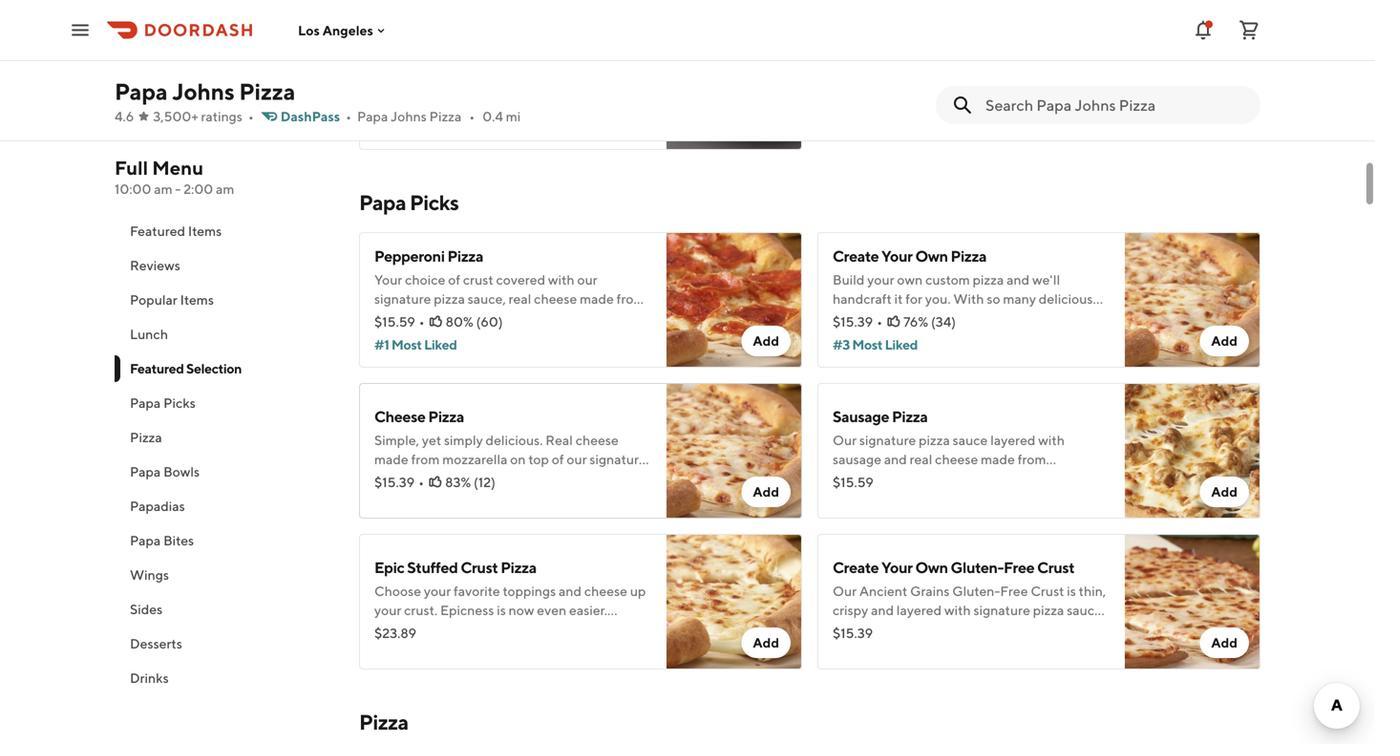 Task type: vqa. For each thing, say whether or not it's contained in the screenshot.
Steakhouse at
no



Task type: describe. For each thing, give the bounding box(es) containing it.
$23.89
[[374, 625, 417, 641]]

#3
[[833, 337, 850, 352]]

made inside sausage pizza our signature pizza sauce layered with sausage and real cheese made from mozzarella for a taste you'll crave. your choice of crust.
[[981, 451, 1015, 467]]

$15.39 for create your own pizza
[[833, 314, 873, 330]]

liked for create your own pizza
[[885, 337, 918, 352]]

cheese pizza
[[374, 407, 464, 426]]

indulge
[[374, 621, 421, 637]]

pepperoni pizza
[[374, 247, 483, 265]]

with
[[954, 291, 984, 307]]

for inside sausage pizza our signature pizza sauce layered with sausage and real cheese made from mozzarella for a taste you'll crave. your choice of crust.
[[901, 470, 918, 486]]

waiting!
[[833, 329, 882, 345]]

items for featured items
[[188, 223, 222, 239]]

papa up 4.6
[[115, 78, 168, 105]]

real inside create your own gluten-free crust our ancient grains gluten-free crust is thin, crispy and layered with signature pizza sauce, real cheese made from mozzarella, and your favorite toppings.
[[833, 621, 856, 637]]

stuffed
[[407, 558, 458, 577]]

83%
[[445, 474, 471, 490]]

full menu 10:00 am - 2:00 am
[[115, 157, 234, 197]]

bowls
[[163, 464, 200, 480]]

papa left bowls
[[130, 464, 161, 480]]

4.6
[[115, 108, 134, 124]]

is inside create your own pizza build your own custom pizza and we'll handcraft it for you. with so many delicious options to choose from, your masterpiece is waiting!
[[1084, 310, 1093, 326]]

pizza left 0.4
[[430, 108, 462, 124]]

create for gluten-
[[833, 558, 879, 577]]

papa bowls button
[[115, 455, 336, 489]]

• left 83%
[[419, 474, 424, 490]]

papadias
[[130, 498, 185, 514]]

epicness
[[440, 602, 494, 618]]

featured selection
[[130, 361, 242, 376]]

thin,
[[1079, 583, 1106, 599]]

and right "mozzarella,"
[[1043, 621, 1066, 637]]

76%
[[904, 314, 929, 330]]

• left 0.4
[[469, 108, 475, 124]]

real inside sausage pizza our signature pizza sauce layered with sausage and real cheese made from mozzarella for a taste you'll crave. your choice of crust.
[[910, 451, 933, 467]]

#3 most liked
[[833, 337, 918, 352]]

johns for papa johns pizza
[[172, 78, 235, 105]]

paired
[[550, 621, 589, 637]]

is inside create your own gluten-free crust our ancient grains gluten-free crust is thin, crispy and layered with signature pizza sauce, real cheese made from mozzarella, and your favorite toppings.
[[1067, 583, 1076, 599]]

cheese
[[374, 407, 426, 426]]

cheese inside epic stuffed crust pizza choose your favorite toppings and cheese up your crust. epicness is now even easier. indulge in your favorite pizza paired with a pillowy, savory, cheese-filled crust.
[[584, 583, 628, 599]]

papa bowls
[[130, 464, 200, 480]]

$15.59 •
[[374, 314, 425, 330]]

wings
[[130, 567, 169, 583]]

liked for pepperoni pizza
[[424, 337, 457, 352]]

add button for create your own gluten-free crust
[[1200, 628, 1249, 658]]

twix® papa bites image
[[667, 14, 802, 150]]

own for pizza
[[916, 247, 948, 265]]

your inside create your own gluten-free crust our ancient grains gluten-free crust is thin, crispy and layered with signature pizza sauce, real cheese made from mozzarella, and your favorite toppings.
[[1069, 621, 1096, 637]]

choice
[[1068, 470, 1109, 486]]

$15.59 for $15.59 •
[[374, 314, 415, 330]]

most for pepperoni pizza
[[392, 337, 422, 352]]

we'll
[[1033, 272, 1061, 288]]

sauce,
[[1067, 602, 1106, 618]]

#1
[[374, 337, 389, 352]]

from,
[[943, 310, 974, 326]]

featured items button
[[115, 214, 336, 248]]

(12)
[[474, 474, 496, 490]]

$15.59 for $15.59
[[833, 474, 874, 490]]

grains
[[910, 583, 950, 599]]

mi
[[506, 108, 521, 124]]

a inside sausage pizza our signature pizza sauce layered with sausage and real cheese made from mozzarella for a taste you'll crave. your choice of crust.
[[921, 470, 928, 486]]

cheese inside sausage pizza our signature pizza sauce layered with sausage and real cheese made from mozzarella for a taste you'll crave. your choice of crust.
[[935, 451, 979, 467]]

featured for featured selection
[[130, 361, 184, 376]]

build
[[833, 272, 865, 288]]

papadias button
[[115, 489, 336, 523]]

papa bites
[[130, 533, 194, 548]]

filled
[[516, 641, 546, 656]]

0 items, open order cart image
[[1238, 19, 1261, 42]]

ratings
[[201, 108, 243, 124]]

wings button
[[115, 558, 336, 592]]

$15.39 • for create your own pizza
[[833, 314, 883, 330]]

76% (34)
[[904, 314, 956, 330]]

sauce
[[953, 432, 988, 448]]

taste
[[930, 470, 961, 486]]

pizza up "dashpass"
[[239, 78, 295, 105]]

papa bites button
[[115, 523, 336, 558]]

pizza inside sausage pizza our signature pizza sauce layered with sausage and real cheese made from mozzarella for a taste you'll crave. your choice of crust.
[[892, 407, 928, 426]]

most for create your own pizza
[[852, 337, 883, 352]]

• right ratings
[[248, 108, 254, 124]]

choose
[[896, 310, 940, 326]]

1 horizontal spatial crust.
[[549, 641, 582, 656]]

own for gluten-
[[916, 558, 948, 577]]

masterpiece
[[1007, 310, 1082, 326]]

sides
[[130, 601, 163, 617]]

lunch
[[130, 326, 168, 342]]

create your own pizza build your own custom pizza and we'll handcraft it for you. with so many delicious options to choose from, your masterpiece is waiting!
[[833, 247, 1093, 345]]

los
[[298, 22, 320, 38]]

bites
[[163, 533, 194, 548]]

80%
[[446, 314, 474, 330]]

1 vertical spatial free
[[1001, 583, 1028, 599]]

create for pizza
[[833, 247, 879, 265]]

2:00
[[184, 181, 213, 197]]

1 am from the left
[[154, 181, 173, 197]]

3,500+
[[153, 108, 198, 124]]

drinks
[[130, 670, 169, 686]]

sausage
[[833, 407, 889, 426]]

from inside sausage pizza our signature pizza sauce layered with sausage and real cheese made from mozzarella for a taste you'll crave. your choice of crust.
[[1018, 451, 1047, 467]]

and inside sausage pizza our signature pizza sauce layered with sausage and real cheese made from mozzarella for a taste you'll crave. your choice of crust.
[[884, 451, 907, 467]]

open menu image
[[69, 19, 92, 42]]

83% (12)
[[445, 474, 496, 490]]

savory,
[[423, 641, 464, 656]]

$8.99
[[374, 106, 410, 121]]

dashpass •
[[281, 108, 352, 124]]

layered inside create your own gluten-free crust our ancient grains gluten-free crust is thin, crispy and layered with signature pizza sauce, real cheese made from mozzarella, and your favorite toppings.
[[897, 602, 942, 618]]

popular items button
[[115, 283, 336, 317]]

our inside sausage pizza our signature pizza sauce layered with sausage and real cheese made from mozzarella for a taste you'll crave. your choice of crust.
[[833, 432, 857, 448]]

crust up "sauce,"
[[1038, 558, 1075, 577]]

pillowy,
[[374, 641, 420, 656]]

pizza inside create your own pizza build your own custom pizza and we'll handcraft it for you. with so many delicious options to choose from, your masterpiece is waiting!
[[973, 272, 1004, 288]]

create your own gluten-free crust our ancient grains gluten-free crust is thin, crispy and layered with signature pizza sauce, real cheese made from mozzarella, and your favorite toppings.
[[833, 558, 1106, 656]]

signature inside create your own gluten-free crust our ancient grains gluten-free crust is thin, crispy and layered with signature pizza sauce, real cheese made from mozzarella, and your favorite toppings.
[[974, 602, 1031, 618]]

picks inside button
[[163, 395, 196, 411]]

(60)
[[476, 314, 503, 330]]

angeles
[[323, 22, 373, 38]]

add button for create your own pizza
[[1200, 326, 1249, 356]]

epic
[[374, 558, 405, 577]]

(34)
[[931, 314, 956, 330]]

create your own gluten-free crust image
[[1125, 534, 1261, 670]]

0.4
[[483, 108, 503, 124]]

handcraft
[[833, 291, 892, 307]]

toppings.
[[882, 641, 939, 656]]

many
[[1003, 291, 1036, 307]]

delicious
[[1039, 291, 1093, 307]]

pizza right cheese
[[428, 407, 464, 426]]

selection
[[186, 361, 242, 376]]

add for sausage pizza
[[1212, 484, 1238, 500]]

epic stuffed crust pizza choose your favorite toppings and cheese up your crust. epicness is now even easier. indulge in your favorite pizza paired with a pillowy, savory, cheese-filled crust.
[[374, 558, 646, 656]]

add button for sausage pizza
[[1200, 477, 1249, 507]]

10:00
[[115, 181, 151, 197]]

sausage pizza our signature pizza sauce layered with sausage and real cheese made from mozzarella for a taste you'll crave. your choice of crust.
[[833, 407, 1109, 505]]

papa up pepperoni
[[359, 190, 406, 215]]

papa johns pizza
[[115, 78, 295, 105]]

add for create your own gluten-free crust
[[1212, 635, 1238, 651]]

1 horizontal spatial picks
[[410, 190, 459, 215]]

papa left bites
[[130, 533, 161, 548]]



Task type: locate. For each thing, give the bounding box(es) containing it.
johns left 0.4
[[391, 108, 427, 124]]

1 horizontal spatial is
[[1067, 583, 1076, 599]]

$15.39 • down handcraft
[[833, 314, 883, 330]]

layered inside sausage pizza our signature pizza sauce layered with sausage and real cheese made from mozzarella for a taste you'll crave. your choice of crust.
[[991, 432, 1036, 448]]

2 vertical spatial cheese
[[858, 621, 901, 637]]

items right popular
[[180, 292, 214, 308]]

for inside create your own pizza build your own custom pizza and we'll handcraft it for you. with so many delicious options to choose from, your masterpiece is waiting!
[[906, 291, 923, 307]]

2 am from the left
[[216, 181, 234, 197]]

cheese down 'crispy'
[[858, 621, 901, 637]]

a left taste
[[921, 470, 928, 486]]

0 vertical spatial signature
[[860, 432, 916, 448]]

papa down featured selection
[[130, 395, 161, 411]]

gluten- right grains
[[953, 583, 1001, 599]]

0 horizontal spatial real
[[833, 621, 856, 637]]

2 vertical spatial crust.
[[549, 641, 582, 656]]

1 horizontal spatial real
[[910, 451, 933, 467]]

0 horizontal spatial johns
[[172, 78, 235, 105]]

pizza up papa bowls
[[130, 429, 162, 445]]

crust inside epic stuffed crust pizza choose your favorite toppings and cheese up your crust. epicness is now even easier. indulge in your favorite pizza paired with a pillowy, savory, cheese-filled crust.
[[461, 558, 498, 577]]

made up toppings.
[[904, 621, 938, 637]]

2 our from the top
[[833, 583, 857, 599]]

your for your
[[882, 247, 913, 265]]

with inside sausage pizza our signature pizza sauce layered with sausage and real cheese made from mozzarella for a taste you'll crave. your choice of crust.
[[1039, 432, 1065, 448]]

your right crave.
[[1038, 470, 1066, 486]]

Item Search search field
[[986, 95, 1246, 116]]

0 vertical spatial create
[[833, 247, 879, 265]]

pizza button
[[115, 420, 336, 455]]

papa picks inside button
[[130, 395, 196, 411]]

create your own pizza image
[[1125, 232, 1261, 368]]

reviews button
[[115, 248, 336, 283]]

liked down the 80%
[[424, 337, 457, 352]]

papa picks
[[359, 190, 459, 215], [130, 395, 196, 411]]

easier.
[[569, 602, 608, 618]]

featured inside 'button'
[[130, 223, 185, 239]]

your up indulge
[[374, 602, 402, 618]]

1 horizontal spatial most
[[852, 337, 883, 352]]

2 featured from the top
[[130, 361, 184, 376]]

0 horizontal spatial crust.
[[404, 602, 438, 618]]

pizza right sausage
[[892, 407, 928, 426]]

pepperoni pizza image
[[667, 232, 802, 368]]

papa johns pizza • 0.4 mi
[[357, 108, 521, 124]]

johns up 3,500+ ratings • at the top left of page
[[172, 78, 235, 105]]

$15.39 left 83%
[[374, 474, 415, 490]]

picks up pepperoni pizza
[[410, 190, 459, 215]]

1 horizontal spatial am
[[216, 181, 234, 197]]

pizza inside sausage pizza our signature pizza sauce layered with sausage and real cheese made from mozzarella for a taste you'll crave. your choice of crust.
[[919, 432, 950, 448]]

your up own
[[882, 247, 913, 265]]

is down delicious
[[1084, 310, 1093, 326]]

layered up crave.
[[991, 432, 1036, 448]]

popular
[[130, 292, 177, 308]]

favorite up epicness
[[454, 583, 500, 599]]

signature
[[860, 432, 916, 448], [974, 602, 1031, 618]]

crust. down mozzarella
[[848, 490, 881, 505]]

it
[[895, 291, 903, 307]]

1 vertical spatial layered
[[897, 602, 942, 618]]

pizza
[[239, 78, 295, 105], [430, 108, 462, 124], [448, 247, 483, 265], [951, 247, 987, 265], [428, 407, 464, 426], [892, 407, 928, 426], [130, 429, 162, 445], [501, 558, 537, 577], [359, 710, 409, 735]]

3,500+ ratings •
[[153, 108, 254, 124]]

0 vertical spatial our
[[833, 432, 857, 448]]

most down $15.59 •
[[392, 337, 422, 352]]

0 horizontal spatial with
[[592, 621, 618, 637]]

favorite down 'crispy'
[[833, 641, 879, 656]]

1 horizontal spatial layered
[[991, 432, 1036, 448]]

0 vertical spatial $15.39
[[833, 314, 873, 330]]

1 vertical spatial picks
[[163, 395, 196, 411]]

lunch button
[[115, 317, 336, 352]]

2 liked from the left
[[885, 337, 918, 352]]

pizza left sauce
[[919, 432, 950, 448]]

• up #3 most liked
[[877, 314, 883, 330]]

ancient
[[860, 583, 908, 599]]

los angeles button
[[298, 22, 389, 38]]

a right 'paired'
[[621, 621, 628, 637]]

favorite inside create your own gluten-free crust our ancient grains gluten-free crust is thin, crispy and layered with signature pizza sauce, real cheese made from mozzarella, and your favorite toppings.
[[833, 641, 879, 656]]

1 vertical spatial items
[[180, 292, 214, 308]]

and up easier. in the left bottom of the page
[[559, 583, 582, 599]]

0 horizontal spatial cheese
[[584, 583, 628, 599]]

1 vertical spatial is
[[1067, 583, 1076, 599]]

crust
[[461, 558, 498, 577], [1038, 558, 1075, 577], [1031, 583, 1065, 599]]

your
[[882, 247, 913, 265], [1038, 470, 1066, 486], [882, 558, 913, 577]]

2 horizontal spatial cheese
[[935, 451, 979, 467]]

2 vertical spatial favorite
[[833, 641, 879, 656]]

signature down sausage
[[860, 432, 916, 448]]

pepperoni
[[374, 247, 445, 265]]

2 most from the left
[[852, 337, 883, 352]]

your up savory,
[[438, 621, 465, 637]]

pizza up custom
[[951, 247, 987, 265]]

items inside button
[[180, 292, 214, 308]]

with inside epic stuffed crust pizza choose your favorite toppings and cheese up your crust. epicness is now even easier. indulge in your favorite pizza paired with a pillowy, savory, cheese-filled crust.
[[592, 621, 618, 637]]

2 horizontal spatial is
[[1084, 310, 1093, 326]]

mozzarella
[[833, 470, 898, 486]]

0 horizontal spatial picks
[[163, 395, 196, 411]]

your up handcraft
[[868, 272, 895, 288]]

your inside create your own gluten-free crust our ancient grains gluten-free crust is thin, crispy and layered with signature pizza sauce, real cheese made from mozzarella, and your favorite toppings.
[[882, 558, 913, 577]]

1 vertical spatial real
[[833, 621, 856, 637]]

our inside create your own gluten-free crust our ancient grains gluten-free crust is thin, crispy and layered with signature pizza sauce, real cheese made from mozzarella, and your favorite toppings.
[[833, 583, 857, 599]]

1 horizontal spatial from
[[1018, 451, 1047, 467]]

1 own from the top
[[916, 247, 948, 265]]

2 horizontal spatial with
[[1039, 432, 1065, 448]]

made inside create your own gluten-free crust our ancient grains gluten-free crust is thin, crispy and layered with signature pizza sauce, real cheese made from mozzarella, and your favorite toppings.
[[904, 621, 938, 637]]

am
[[154, 181, 173, 197], [216, 181, 234, 197]]

0 vertical spatial cheese
[[935, 451, 979, 467]]

1 vertical spatial create
[[833, 558, 879, 577]]

crust up epicness
[[461, 558, 498, 577]]

add for epic stuffed crust pizza
[[753, 635, 779, 651]]

1 create from the top
[[833, 247, 879, 265]]

our up sausage
[[833, 432, 857, 448]]

1 vertical spatial cheese
[[584, 583, 628, 599]]

1 vertical spatial $15.39
[[374, 474, 415, 490]]

own inside create your own gluten-free crust our ancient grains gluten-free crust is thin, crispy and layered with signature pizza sauce, real cheese made from mozzarella, and your favorite toppings.
[[916, 558, 948, 577]]

crust. inside sausage pizza our signature pizza sauce layered with sausage and real cheese made from mozzarella for a taste you'll crave. your choice of crust.
[[848, 490, 881, 505]]

0 vertical spatial made
[[981, 451, 1015, 467]]

1 vertical spatial for
[[901, 470, 918, 486]]

own inside create your own pizza build your own custom pizza and we'll handcraft it for you. with so many delicious options to choose from, your masterpiece is waiting!
[[916, 247, 948, 265]]

0 vertical spatial free
[[1004, 558, 1035, 577]]

0 horizontal spatial a
[[621, 621, 628, 637]]

papa picks button
[[115, 386, 336, 420]]

from up crave.
[[1018, 451, 1047, 467]]

0 vertical spatial real
[[910, 451, 933, 467]]

sausage
[[833, 451, 882, 467]]

crust. up in
[[404, 602, 438, 618]]

1 vertical spatial from
[[941, 621, 969, 637]]

to
[[881, 310, 894, 326]]

2 own from the top
[[916, 558, 948, 577]]

1 vertical spatial papa picks
[[130, 395, 196, 411]]

1 liked from the left
[[424, 337, 457, 352]]

0 vertical spatial is
[[1084, 310, 1093, 326]]

1 vertical spatial gluten-
[[953, 583, 1001, 599]]

made up you'll
[[981, 451, 1015, 467]]

made
[[981, 451, 1015, 467], [904, 621, 938, 637]]

0 vertical spatial $15.39 •
[[833, 314, 883, 330]]

notification bell image
[[1192, 19, 1215, 42]]

$15.59
[[374, 314, 415, 330], [833, 474, 874, 490]]

pizza up filled
[[516, 621, 548, 637]]

1 vertical spatial a
[[621, 621, 628, 637]]

mozzarella,
[[972, 621, 1041, 637]]

and up many on the top of the page
[[1007, 272, 1030, 288]]

cheese pizza image
[[667, 383, 802, 519]]

your
[[868, 272, 895, 288], [977, 310, 1004, 326], [424, 583, 451, 599], [374, 602, 402, 618], [438, 621, 465, 637], [1069, 621, 1096, 637]]

your up ancient
[[882, 558, 913, 577]]

1 horizontal spatial $15.39 •
[[833, 314, 883, 330]]

gluten- up "mozzarella,"
[[951, 558, 1004, 577]]

1 vertical spatial $15.39 •
[[374, 474, 424, 490]]

los angeles
[[298, 22, 373, 38]]

with inside create your own gluten-free crust our ancient grains gluten-free crust is thin, crispy and layered with signature pizza sauce, real cheese made from mozzarella, and your favorite toppings.
[[945, 602, 971, 618]]

full
[[115, 157, 148, 179]]

your down so
[[977, 310, 1004, 326]]

1 horizontal spatial with
[[945, 602, 971, 618]]

for left taste
[[901, 470, 918, 486]]

featured up reviews
[[130, 223, 185, 239]]

$15.39 •
[[833, 314, 883, 330], [374, 474, 424, 490]]

favorite
[[454, 583, 500, 599], [467, 621, 514, 637], [833, 641, 879, 656]]

add for create your own pizza
[[1212, 333, 1238, 349]]

favorite up cheese-
[[467, 621, 514, 637]]

am left the -
[[154, 181, 173, 197]]

featured for featured items
[[130, 223, 185, 239]]

add for pepperoni pizza
[[753, 333, 779, 349]]

our up 'crispy'
[[833, 583, 857, 599]]

sausage pizza image
[[1125, 383, 1261, 519]]

0 horizontal spatial signature
[[860, 432, 916, 448]]

is inside epic stuffed crust pizza choose your favorite toppings and cheese up your crust. epicness is now even easier. indulge in your favorite pizza paired with a pillowy, savory, cheese-filled crust.
[[497, 602, 506, 618]]

0 vertical spatial with
[[1039, 432, 1065, 448]]

pizza up so
[[973, 272, 1004, 288]]

crust. down 'paired'
[[549, 641, 582, 656]]

• right "dashpass"
[[346, 108, 352, 124]]

1 horizontal spatial made
[[981, 451, 1015, 467]]

real down 'crispy'
[[833, 621, 856, 637]]

crave.
[[999, 470, 1035, 486]]

0 vertical spatial picks
[[410, 190, 459, 215]]

featured items
[[130, 223, 222, 239]]

own
[[916, 247, 948, 265], [916, 558, 948, 577]]

so
[[987, 291, 1001, 307]]

pizza right pepperoni
[[448, 247, 483, 265]]

papa picks down featured selection
[[130, 395, 196, 411]]

papa
[[115, 78, 168, 105], [357, 108, 388, 124], [359, 190, 406, 215], [130, 395, 161, 411], [130, 464, 161, 480], [130, 533, 161, 548]]

add
[[753, 333, 779, 349], [1212, 333, 1238, 349], [753, 484, 779, 500], [1212, 484, 1238, 500], [753, 635, 779, 651], [1212, 635, 1238, 651]]

1 featured from the top
[[130, 223, 185, 239]]

$15.59 up the #1
[[374, 314, 415, 330]]

1 vertical spatial signature
[[974, 602, 1031, 618]]

0 vertical spatial a
[[921, 470, 928, 486]]

1 horizontal spatial cheese
[[858, 621, 901, 637]]

up
[[630, 583, 646, 599]]

add button for cheese pizza
[[742, 477, 791, 507]]

your inside sausage pizza our signature pizza sauce layered with sausage and real cheese made from mozzarella for a taste you'll crave. your choice of crust.
[[1038, 470, 1066, 486]]

you'll
[[963, 470, 996, 486]]

2 horizontal spatial crust.
[[848, 490, 881, 505]]

2 vertical spatial your
[[882, 558, 913, 577]]

-
[[175, 181, 181, 197]]

pizza left "sauce,"
[[1033, 602, 1065, 618]]

0 vertical spatial layered
[[991, 432, 1036, 448]]

0 vertical spatial papa picks
[[359, 190, 459, 215]]

0 horizontal spatial most
[[392, 337, 422, 352]]

1 most from the left
[[392, 337, 422, 352]]

pizza
[[973, 272, 1004, 288], [919, 432, 950, 448], [1033, 602, 1065, 618], [516, 621, 548, 637]]

epic stuffed crust pizza image
[[667, 534, 802, 670]]

cheese
[[935, 451, 979, 467], [584, 583, 628, 599], [858, 621, 901, 637]]

pizza inside create your own pizza build your own custom pizza and we'll handcraft it for you. with so many delicious options to choose from, your masterpiece is waiting!
[[951, 247, 987, 265]]

even
[[537, 602, 567, 618]]

pizza inside epic stuffed crust pizza choose your favorite toppings and cheese up your crust. epicness is now even easier. indulge in your favorite pizza paired with a pillowy, savory, cheese-filled crust.
[[516, 621, 548, 637]]

your down "sauce,"
[[1069, 621, 1096, 637]]

1 horizontal spatial liked
[[885, 337, 918, 352]]

picks
[[410, 190, 459, 215], [163, 395, 196, 411]]

1 our from the top
[[833, 432, 857, 448]]

real
[[910, 451, 933, 467], [833, 621, 856, 637]]

create inside create your own gluten-free crust our ancient grains gluten-free crust is thin, crispy and layered with signature pizza sauce, real cheese made from mozzarella, and your favorite toppings.
[[833, 558, 879, 577]]

add for cheese pizza
[[753, 484, 779, 500]]

1 vertical spatial own
[[916, 558, 948, 577]]

own up grains
[[916, 558, 948, 577]]

own up custom
[[916, 247, 948, 265]]

cheese up easier. in the left bottom of the page
[[584, 583, 628, 599]]

choose
[[374, 583, 421, 599]]

0 vertical spatial items
[[188, 223, 222, 239]]

johns for papa johns pizza • 0.4 mi
[[391, 108, 427, 124]]

add button for pepperoni pizza
[[742, 326, 791, 356]]

am right 2:00
[[216, 181, 234, 197]]

of
[[833, 490, 845, 505]]

2 vertical spatial is
[[497, 602, 506, 618]]

0 vertical spatial favorite
[[454, 583, 500, 599]]

you.
[[926, 291, 951, 307]]

80% (60)
[[446, 314, 503, 330]]

liked
[[424, 337, 457, 352], [885, 337, 918, 352]]

and inside create your own pizza build your own custom pizza and we'll handcraft it for you. with so many delicious options to choose from, your masterpiece is waiting!
[[1007, 272, 1030, 288]]

add button
[[742, 326, 791, 356], [1200, 326, 1249, 356], [742, 477, 791, 507], [1200, 477, 1249, 507], [742, 628, 791, 658], [1200, 628, 1249, 658]]

menu
[[152, 157, 204, 179]]

1 horizontal spatial johns
[[391, 108, 427, 124]]

1 vertical spatial johns
[[391, 108, 427, 124]]

0 vertical spatial $15.59
[[374, 314, 415, 330]]

items
[[188, 223, 222, 239], [180, 292, 214, 308]]

1 vertical spatial favorite
[[467, 621, 514, 637]]

1 vertical spatial with
[[945, 602, 971, 618]]

reviews
[[130, 257, 180, 273]]

your for crust
[[882, 558, 913, 577]]

0 vertical spatial gluten-
[[951, 558, 1004, 577]]

1 horizontal spatial $15.59
[[833, 474, 874, 490]]

items inside 'button'
[[188, 223, 222, 239]]

pizza inside create your own gluten-free crust our ancient grains gluten-free crust is thin, crispy and layered with signature pizza sauce, real cheese made from mozzarella, and your favorite toppings.
[[1033, 602, 1065, 618]]

cheese-
[[467, 641, 516, 656]]

0 vertical spatial featured
[[130, 223, 185, 239]]

2 create from the top
[[833, 558, 879, 577]]

1 horizontal spatial a
[[921, 470, 928, 486]]

popular items
[[130, 292, 214, 308]]

our
[[833, 432, 857, 448], [833, 583, 857, 599]]

0 vertical spatial own
[[916, 247, 948, 265]]

0 vertical spatial crust.
[[848, 490, 881, 505]]

most right #3
[[852, 337, 883, 352]]

and up mozzarella
[[884, 451, 907, 467]]

with
[[1039, 432, 1065, 448], [945, 602, 971, 618], [592, 621, 618, 637]]

$15.59 down sausage
[[833, 474, 874, 490]]

options
[[833, 310, 879, 326]]

with down easier. in the left bottom of the page
[[592, 621, 618, 637]]

add button for epic stuffed crust pizza
[[742, 628, 791, 658]]

$15.39 down 'crispy'
[[833, 625, 873, 641]]

create up build
[[833, 247, 879, 265]]

0 horizontal spatial $15.39 •
[[374, 474, 424, 490]]

0 vertical spatial your
[[882, 247, 913, 265]]

0 horizontal spatial made
[[904, 621, 938, 637]]

create
[[833, 247, 879, 265], [833, 558, 879, 577]]

0 horizontal spatial papa picks
[[130, 395, 196, 411]]

$15.39
[[833, 314, 873, 330], [374, 474, 415, 490], [833, 625, 873, 641]]

free
[[1004, 558, 1035, 577], [1001, 583, 1028, 599]]

papa right dashpass •
[[357, 108, 388, 124]]

items up the reviews button
[[188, 223, 222, 239]]

featured down the lunch
[[130, 361, 184, 376]]

a
[[921, 470, 928, 486], [621, 621, 628, 637]]

picks down featured selection
[[163, 395, 196, 411]]

0 horizontal spatial layered
[[897, 602, 942, 618]]

is left 'thin,'
[[1067, 583, 1076, 599]]

with right sauce
[[1039, 432, 1065, 448]]

• up #1 most liked
[[419, 314, 425, 330]]

pizza inside button
[[130, 429, 162, 445]]

cheese up taste
[[935, 451, 979, 467]]

your inside create your own pizza build your own custom pizza and we'll handcraft it for you. with so many delicious options to choose from, your masterpiece is waiting!
[[882, 247, 913, 265]]

a inside epic stuffed crust pizza choose your favorite toppings and cheese up your crust. epicness is now even easier. indulge in your favorite pizza paired with a pillowy, savory, cheese-filled crust.
[[621, 621, 628, 637]]

own
[[897, 272, 923, 288]]

create up ancient
[[833, 558, 879, 577]]

dashpass
[[281, 108, 340, 124]]

0 vertical spatial johns
[[172, 78, 235, 105]]

crust left 'thin,'
[[1031, 583, 1065, 599]]

liked down 76%
[[885, 337, 918, 352]]

and inside epic stuffed crust pizza choose your favorite toppings and cheese up your crust. epicness is now even easier. indulge in your favorite pizza paired with a pillowy, savory, cheese-filled crust.
[[559, 583, 582, 599]]

0 horizontal spatial am
[[154, 181, 173, 197]]

toppings
[[503, 583, 556, 599]]

0 horizontal spatial is
[[497, 602, 506, 618]]

real up taste
[[910, 451, 933, 467]]

for right it
[[906, 291, 923, 307]]

papa picks up pepperoni
[[359, 190, 459, 215]]

cheese inside create your own gluten-free crust our ancient grains gluten-free crust is thin, crispy and layered with signature pizza sauce, real cheese made from mozzarella, and your favorite toppings.
[[858, 621, 901, 637]]

1 vertical spatial featured
[[130, 361, 184, 376]]

0 horizontal spatial from
[[941, 621, 969, 637]]

1 horizontal spatial papa picks
[[359, 190, 459, 215]]

1 vertical spatial your
[[1038, 470, 1066, 486]]

create inside create your own pizza build your own custom pizza and we'll handcraft it for you. with so many delicious options to choose from, your masterpiece is waiting!
[[833, 247, 879, 265]]

0 horizontal spatial liked
[[424, 337, 457, 352]]

from inside create your own gluten-free crust our ancient grains gluten-free crust is thin, crispy and layered with signature pizza sauce, real cheese made from mozzarella, and your favorite toppings.
[[941, 621, 969, 637]]

2 vertical spatial $15.39
[[833, 625, 873, 641]]

pizza up toppings
[[501, 558, 537, 577]]

$15.39 • left 83%
[[374, 474, 424, 490]]

layered down grains
[[897, 602, 942, 618]]

0 horizontal spatial $15.59
[[374, 314, 415, 330]]

and down ancient
[[871, 602, 894, 618]]

pizza inside epic stuffed crust pizza choose your favorite toppings and cheese up your crust. epicness is now even easier. indulge in your favorite pizza paired with a pillowy, savory, cheese-filled crust.
[[501, 558, 537, 577]]

desserts
[[130, 636, 182, 651]]

$15.39 for cheese pizza
[[374, 474, 415, 490]]

from down grains
[[941, 621, 969, 637]]

1 horizontal spatial signature
[[974, 602, 1031, 618]]

1 vertical spatial crust.
[[404, 602, 438, 618]]

pizza down pillowy,
[[359, 710, 409, 735]]

signature inside sausage pizza our signature pizza sauce layered with sausage and real cheese made from mozzarella for a taste you'll crave. your choice of crust.
[[860, 432, 916, 448]]

1 vertical spatial our
[[833, 583, 857, 599]]

$15.39 • for cheese pizza
[[374, 474, 424, 490]]

0 vertical spatial from
[[1018, 451, 1047, 467]]

custom
[[926, 272, 970, 288]]

2 vertical spatial with
[[592, 621, 618, 637]]

0 vertical spatial for
[[906, 291, 923, 307]]

$15.39 down handcraft
[[833, 314, 873, 330]]

1 vertical spatial $15.59
[[833, 474, 874, 490]]

1 vertical spatial made
[[904, 621, 938, 637]]

your down the stuffed
[[424, 583, 451, 599]]

is left now
[[497, 602, 506, 618]]

items for popular items
[[180, 292, 214, 308]]



